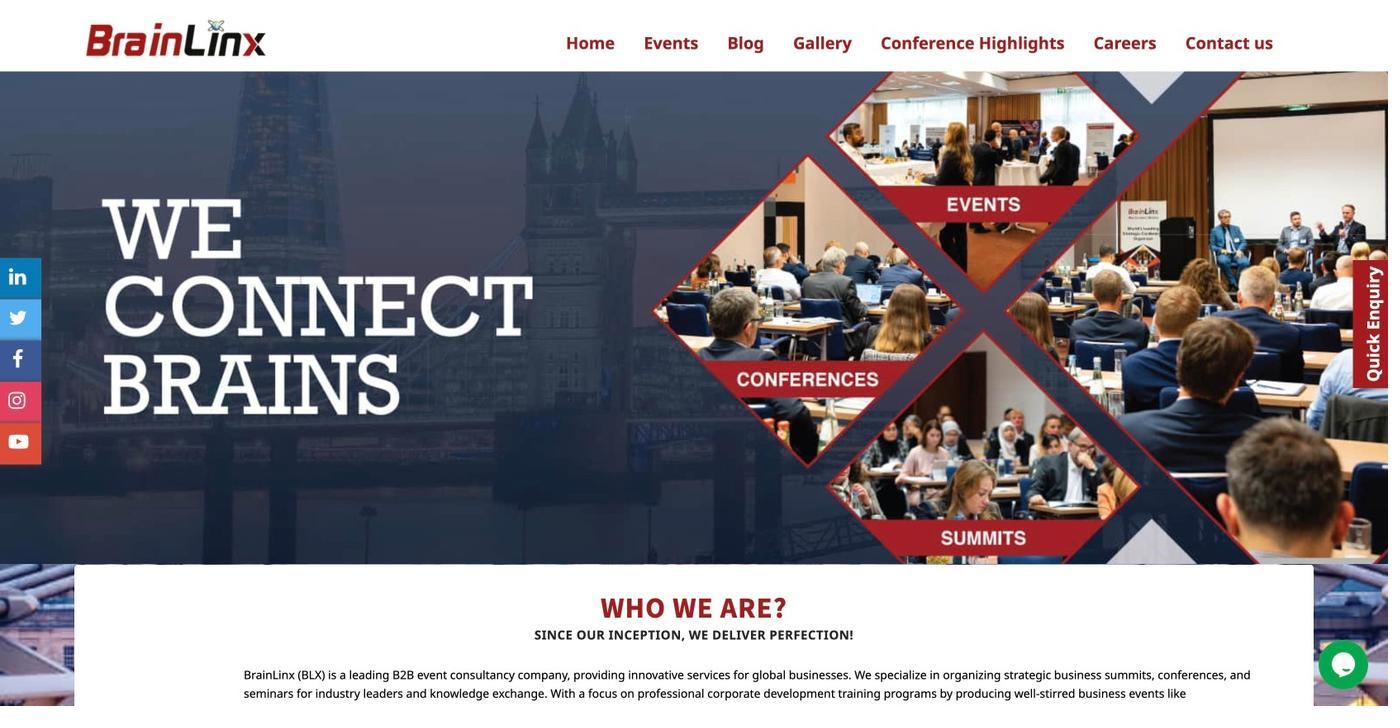 Task type: describe. For each thing, give the bounding box(es) containing it.
twitter image
[[9, 308, 27, 328]]

linkedin image
[[9, 267, 26, 287]]

facebook image
[[12, 349, 23, 369]]



Task type: locate. For each thing, give the bounding box(es) containing it.
instagram image
[[8, 391, 25, 411]]

brainlinx logo image
[[82, 13, 268, 72]]

youtube play image
[[9, 432, 29, 452]]



Task type: vqa. For each thing, say whether or not it's contained in the screenshot.
youtube play 'icon'
yes



